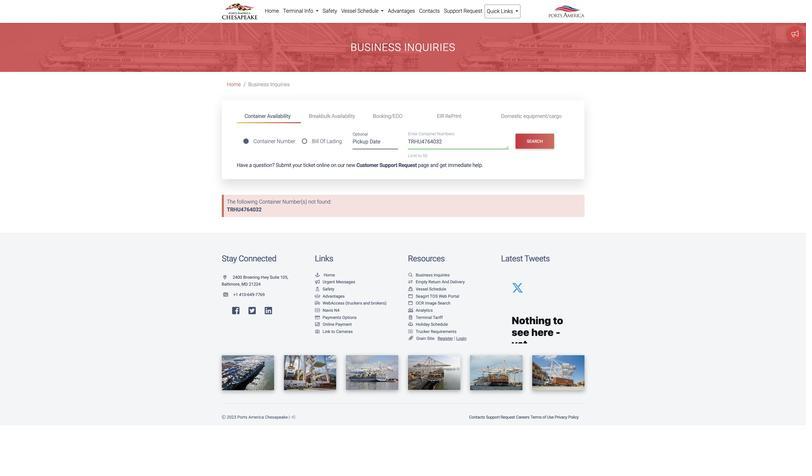 Task type: describe. For each thing, give the bounding box(es) containing it.
linkedin image
[[265, 307, 272, 315]]

analytics image
[[408, 309, 413, 313]]

optional
[[353, 132, 368, 137]]

container right enter on the right top
[[419, 132, 436, 136]]

return
[[429, 280, 441, 285]]

anchor image
[[315, 273, 320, 277]]

business inquiries link
[[408, 273, 450, 277]]

home link for urgent messages link
[[315, 273, 335, 277]]

breakbulk availability link
[[301, 110, 365, 122]]

urgent
[[323, 280, 335, 285]]

649-
[[247, 292, 256, 297]]

1 vertical spatial links
[[315, 254, 333, 264]]

105,
[[280, 275, 288, 280]]

+1 410-649-7769 link
[[222, 292, 265, 297]]

2023 ports america chesapeake |
[[226, 415, 291, 420]]

holiday schedule link
[[408, 322, 448, 327]]

register link
[[437, 336, 453, 341]]

the
[[227, 199, 236, 205]]

0 vertical spatial schedule
[[358, 8, 379, 14]]

stay
[[222, 254, 237, 264]]

2 horizontal spatial request
[[501, 415, 515, 420]]

number(s)
[[283, 199, 307, 205]]

file invoice image
[[408, 316, 413, 320]]

navis
[[323, 308, 333, 313]]

exchange image
[[408, 280, 413, 284]]

truck container image
[[315, 301, 320, 306]]

0 horizontal spatial advantages link
[[315, 294, 345, 299]]

availability for breakbulk availability
[[332, 113, 355, 119]]

twitter square image
[[249, 307, 256, 315]]

messages
[[336, 280, 355, 285]]

410-
[[239, 292, 247, 297]]

0 vertical spatial links
[[501, 8, 513, 14]]

facebook square image
[[232, 307, 240, 315]]

delivery
[[450, 280, 465, 285]]

search image
[[408, 273, 413, 277]]

online payment link
[[315, 322, 352, 327]]

2 horizontal spatial support
[[486, 415, 500, 420]]

question?
[[253, 162, 275, 168]]

limit
[[408, 153, 417, 158]]

submit
[[276, 162, 291, 168]]

1 vertical spatial inquiries
[[270, 82, 290, 88]]

of
[[543, 415, 546, 420]]

safety link for the terminal info link
[[321, 5, 339, 18]]

baltimore,
[[222, 282, 241, 287]]

quick
[[487, 8, 500, 14]]

browser image
[[408, 294, 413, 299]]

get
[[440, 162, 447, 168]]

copyright image
[[222, 415, 226, 420]]

1 vertical spatial business inquiries
[[248, 82, 290, 88]]

1 vertical spatial advantages
[[323, 294, 345, 299]]

terminal info
[[283, 8, 315, 14]]

link to cameras
[[323, 329, 353, 334]]

0 vertical spatial |
[[454, 336, 455, 341]]

hand receiving image
[[315, 294, 320, 299]]

trucker requirements link
[[408, 329, 457, 334]]

0 vertical spatial inquiries
[[404, 41, 456, 54]]

search button
[[516, 134, 554, 149]]

phone office image
[[223, 293, 233, 297]]

1 horizontal spatial contacts link
[[469, 411, 486, 423]]

2 vertical spatial home
[[324, 273, 335, 277]]

requirements
[[431, 329, 457, 334]]

limit to 50
[[408, 153, 428, 158]]

use
[[547, 415, 554, 420]]

ship image
[[408, 287, 413, 292]]

lading
[[327, 138, 342, 145]]

connected
[[239, 254, 277, 264]]

schedule for holiday schedule link
[[431, 322, 448, 327]]

resources
[[408, 254, 445, 264]]

trucker
[[416, 329, 430, 334]]

wheat image
[[408, 336, 414, 341]]

stay connected
[[222, 254, 277, 264]]

payments options link
[[315, 315, 357, 320]]

0 vertical spatial vessel schedule
[[341, 8, 380, 14]]

0 horizontal spatial contacts link
[[417, 5, 442, 18]]

2400
[[233, 275, 242, 280]]

navis n4 link
[[315, 308, 340, 313]]

grain
[[416, 336, 426, 341]]

terms of use link
[[530, 411, 554, 423]]

enter container numbers
[[408, 132, 454, 136]]

search inside button
[[527, 139, 543, 144]]

web
[[439, 294, 447, 299]]

n4
[[334, 308, 340, 313]]

link
[[323, 329, 331, 334]]

payments
[[323, 315, 341, 320]]

1 vertical spatial |
[[289, 415, 290, 420]]

2 vertical spatial business inquiries
[[416, 273, 450, 277]]

ocr image search
[[416, 301, 451, 306]]

a
[[249, 162, 252, 168]]

reprint
[[446, 113, 462, 119]]

your
[[293, 162, 302, 168]]

breakbulk
[[309, 113, 331, 119]]

empty return and delivery
[[416, 280, 465, 285]]

terminal for terminal info
[[283, 8, 303, 14]]

online payment
[[323, 322, 352, 327]]

availability for container availability
[[267, 113, 291, 119]]

eir reprint
[[437, 113, 462, 119]]

on
[[331, 162, 337, 168]]

(truckers
[[346, 301, 362, 306]]

booking/edo link
[[365, 110, 429, 122]]

2023
[[227, 415, 236, 420]]

breakbulk availability
[[309, 113, 355, 119]]

domestic equipment/cargo link
[[493, 110, 570, 122]]

broening
[[243, 275, 260, 280]]

bill of lading
[[312, 138, 342, 145]]

2 safety from the top
[[323, 287, 335, 292]]

1 horizontal spatial support
[[444, 8, 462, 14]]

terminal tariff
[[416, 315, 443, 320]]

user hard hat image
[[315, 287, 320, 292]]

the following container number(s) not found: trhu4764032
[[227, 199, 332, 213]]

contacts support request careers terms of use privacy policy
[[469, 415, 579, 420]]

0 horizontal spatial support request link
[[442, 5, 485, 18]]

chesapeake
[[265, 415, 288, 420]]

Optional text field
[[353, 136, 398, 149]]

schedule for bottom vessel schedule link
[[429, 287, 446, 292]]



Task type: locate. For each thing, give the bounding box(es) containing it.
quick links
[[487, 8, 514, 14]]

our
[[338, 162, 345, 168]]

1 safety from the top
[[323, 8, 337, 14]]

info
[[304, 8, 313, 14]]

home link for the terminal info link
[[263, 5, 281, 18]]

analytics link
[[408, 308, 433, 313]]

0 vertical spatial home link
[[263, 5, 281, 18]]

page
[[418, 162, 429, 168]]

1 vertical spatial contacts link
[[469, 411, 486, 423]]

login link
[[456, 336, 467, 341]]

links
[[501, 8, 513, 14], [315, 254, 333, 264]]

1 vertical spatial home link
[[227, 82, 241, 88]]

safety link for urgent messages link
[[315, 287, 335, 292]]

policy
[[568, 415, 579, 420]]

1 vertical spatial home
[[227, 82, 241, 88]]

image
[[425, 301, 437, 306]]

safety link
[[321, 5, 339, 18], [315, 287, 335, 292]]

terminal inside the terminal info link
[[283, 8, 303, 14]]

and
[[430, 162, 439, 168], [363, 301, 370, 306]]

contacts
[[419, 8, 440, 14], [469, 415, 485, 420]]

1 vertical spatial business
[[248, 82, 269, 88]]

request left the 'quick'
[[464, 8, 483, 14]]

search down web
[[438, 301, 451, 306]]

ocr image search link
[[408, 301, 451, 306]]

1 vertical spatial advantages link
[[315, 294, 345, 299]]

0 horizontal spatial search
[[438, 301, 451, 306]]

safety right info
[[323, 8, 337, 14]]

0 vertical spatial business
[[351, 41, 401, 54]]

support request link left careers
[[486, 411, 516, 423]]

0 vertical spatial vessel schedule link
[[339, 5, 386, 18]]

careers link
[[516, 411, 530, 423]]

availability right breakbulk at the top left of the page
[[332, 113, 355, 119]]

0 horizontal spatial links
[[315, 254, 333, 264]]

container right following
[[259, 199, 281, 205]]

sign in image
[[291, 415, 295, 420]]

links up anchor image in the left of the page
[[315, 254, 333, 264]]

1 horizontal spatial contacts
[[469, 415, 485, 420]]

1 availability from the left
[[267, 113, 291, 119]]

seagirt tos web portal
[[416, 294, 459, 299]]

suite
[[270, 275, 279, 280]]

2 horizontal spatial business
[[416, 273, 433, 277]]

domestic equipment/cargo
[[501, 113, 562, 119]]

contacts for contacts
[[419, 8, 440, 14]]

support
[[444, 8, 462, 14], [380, 162, 397, 168], [486, 415, 500, 420]]

analytics
[[416, 308, 433, 313]]

1 vertical spatial support
[[380, 162, 397, 168]]

portal
[[448, 294, 459, 299]]

bullhorn image
[[315, 280, 320, 284]]

request left careers
[[501, 415, 515, 420]]

site:
[[427, 336, 435, 341]]

0 horizontal spatial vessel schedule
[[341, 8, 380, 14]]

payments options
[[323, 315, 357, 320]]

2 availability from the left
[[332, 113, 355, 119]]

links right the 'quick'
[[501, 8, 513, 14]]

immediate
[[448, 162, 472, 168]]

2 vertical spatial support
[[486, 415, 500, 420]]

2 vertical spatial schedule
[[431, 322, 448, 327]]

equipment/cargo
[[524, 113, 562, 119]]

tweets
[[525, 254, 550, 264]]

availability inside container availability link
[[267, 113, 291, 119]]

safety link down urgent
[[315, 287, 335, 292]]

home for left home link
[[227, 82, 241, 88]]

container availability link
[[237, 110, 301, 123]]

container number
[[254, 138, 296, 145]]

0 horizontal spatial and
[[363, 301, 370, 306]]

numbers
[[437, 132, 454, 136]]

camera image
[[315, 330, 320, 334]]

and left get
[[430, 162, 439, 168]]

container up container number on the left of page
[[245, 113, 266, 119]]

bells image
[[408, 323, 413, 327]]

cameras
[[336, 329, 353, 334]]

list alt image
[[408, 330, 413, 334]]

following
[[237, 199, 258, 205]]

0 horizontal spatial business
[[248, 82, 269, 88]]

safety link right info
[[321, 5, 339, 18]]

terminal
[[283, 8, 303, 14], [416, 315, 432, 320]]

2 vertical spatial business
[[416, 273, 433, 277]]

0 horizontal spatial availability
[[267, 113, 291, 119]]

0 vertical spatial business inquiries
[[351, 41, 456, 54]]

0 horizontal spatial to
[[332, 329, 335, 334]]

booking/edo
[[373, 113, 403, 119]]

md
[[242, 282, 248, 287]]

0 vertical spatial safety link
[[321, 5, 339, 18]]

map marker alt image
[[223, 276, 232, 280]]

container inside the following container number(s) not found: trhu4764032
[[259, 199, 281, 205]]

2 vertical spatial home link
[[315, 273, 335, 277]]

america
[[249, 415, 264, 420]]

21224
[[249, 282, 261, 287]]

0 vertical spatial advantages link
[[386, 5, 417, 18]]

0 vertical spatial contacts link
[[417, 5, 442, 18]]

1 vertical spatial request
[[399, 162, 417, 168]]

0 vertical spatial support request link
[[442, 5, 485, 18]]

availability inside breakbulk availability link
[[332, 113, 355, 119]]

1 vertical spatial contacts
[[469, 415, 485, 420]]

50
[[423, 153, 428, 158]]

have a question? submit your ticket online on our new customer support request page and get immediate help.
[[237, 162, 483, 168]]

vessel schedule
[[341, 8, 380, 14], [416, 287, 446, 292]]

latest tweets
[[501, 254, 550, 264]]

online
[[323, 322, 335, 327]]

0 horizontal spatial home link
[[227, 82, 241, 88]]

latest
[[501, 254, 523, 264]]

1 vertical spatial and
[[363, 301, 370, 306]]

1 horizontal spatial advantages link
[[386, 5, 417, 18]]

2 vertical spatial inquiries
[[434, 273, 450, 277]]

ticket
[[303, 162, 315, 168]]

options
[[342, 315, 357, 320]]

to for 50
[[418, 153, 422, 158]]

1 vertical spatial safety link
[[315, 287, 335, 292]]

link to cameras link
[[315, 329, 353, 334]]

grain site: register | login
[[416, 336, 467, 341]]

1 vertical spatial terminal
[[416, 315, 432, 320]]

0 horizontal spatial support
[[380, 162, 397, 168]]

safety
[[323, 8, 337, 14], [323, 287, 335, 292]]

trhu4764032
[[227, 207, 262, 213]]

0 vertical spatial contacts
[[419, 8, 440, 14]]

1 vertical spatial safety
[[323, 287, 335, 292]]

0 horizontal spatial |
[[289, 415, 290, 420]]

1 vertical spatial support request link
[[486, 411, 516, 423]]

0 horizontal spatial advantages
[[323, 294, 345, 299]]

1 horizontal spatial |
[[454, 336, 455, 341]]

safety down urgent
[[323, 287, 335, 292]]

to right link
[[332, 329, 335, 334]]

container left number
[[254, 138, 276, 145]]

support request link left the 'quick'
[[442, 5, 485, 18]]

have
[[237, 162, 248, 168]]

1 horizontal spatial business
[[351, 41, 401, 54]]

0 horizontal spatial home
[[227, 82, 241, 88]]

0 vertical spatial vessel
[[341, 8, 356, 14]]

0 vertical spatial terminal
[[283, 8, 303, 14]]

1 horizontal spatial vessel
[[416, 287, 428, 292]]

1 vertical spatial search
[[438, 301, 451, 306]]

brokers)
[[371, 301, 387, 306]]

terminal tariff link
[[408, 315, 443, 320]]

1 horizontal spatial links
[[501, 8, 513, 14]]

0 horizontal spatial vessel schedule link
[[339, 5, 386, 18]]

1 horizontal spatial advantages
[[388, 8, 415, 14]]

browser image
[[408, 301, 413, 306]]

found:
[[317, 199, 332, 205]]

eir
[[437, 113, 444, 119]]

credit card image
[[315, 316, 320, 320]]

terminal left info
[[283, 8, 303, 14]]

1 horizontal spatial request
[[464, 8, 483, 14]]

home for the terminal info link's home link
[[265, 8, 279, 14]]

1 horizontal spatial and
[[430, 162, 439, 168]]

1 horizontal spatial to
[[418, 153, 422, 158]]

trucker requirements
[[416, 329, 457, 334]]

0 vertical spatial support
[[444, 8, 462, 14]]

online
[[317, 162, 330, 168]]

0 vertical spatial safety
[[323, 8, 337, 14]]

container availability
[[245, 113, 291, 119]]

urgent messages
[[323, 280, 355, 285]]

1 horizontal spatial terminal
[[416, 315, 432, 320]]

1 horizontal spatial support request link
[[486, 411, 516, 423]]

| left login
[[454, 336, 455, 341]]

to for cameras
[[332, 329, 335, 334]]

0 horizontal spatial request
[[399, 162, 417, 168]]

terminal for terminal tariff
[[416, 315, 432, 320]]

webaccess (truckers and brokers) link
[[315, 301, 387, 306]]

hwy
[[261, 275, 269, 280]]

not
[[308, 199, 316, 205]]

1 horizontal spatial home link
[[263, 5, 281, 18]]

to
[[418, 153, 422, 158], [332, 329, 335, 334]]

1 vertical spatial vessel schedule
[[416, 287, 446, 292]]

+1 410-649-7769
[[233, 292, 265, 297]]

contacts for contacts support request careers terms of use privacy policy
[[469, 415, 485, 420]]

request down limit
[[399, 162, 417, 168]]

credit card front image
[[315, 323, 320, 327]]

terminal info link
[[281, 5, 321, 18]]

support request
[[444, 8, 483, 14]]

container storage image
[[315, 309, 320, 313]]

1 horizontal spatial vessel schedule
[[416, 287, 446, 292]]

0 vertical spatial home
[[265, 8, 279, 14]]

register
[[438, 336, 453, 341]]

terminal down analytics
[[416, 315, 432, 320]]

2 vertical spatial request
[[501, 415, 515, 420]]

0 vertical spatial to
[[418, 153, 422, 158]]

2400 broening hwy suite 105, baltimore, md 21224 link
[[222, 275, 288, 287]]

availability
[[267, 113, 291, 119], [332, 113, 355, 119]]

1 vertical spatial to
[[332, 329, 335, 334]]

ocr
[[416, 301, 424, 306]]

to left the 50
[[418, 153, 422, 158]]

1 horizontal spatial search
[[527, 139, 543, 144]]

vessel schedule link
[[339, 5, 386, 18], [408, 287, 446, 292]]

home
[[265, 8, 279, 14], [227, 82, 241, 88], [324, 273, 335, 277]]

1 horizontal spatial vessel schedule link
[[408, 287, 446, 292]]

0 vertical spatial advantages
[[388, 8, 415, 14]]

1 vertical spatial schedule
[[429, 287, 446, 292]]

search
[[527, 139, 543, 144], [438, 301, 451, 306]]

contacts link
[[417, 5, 442, 18], [469, 411, 486, 423]]

2 horizontal spatial home link
[[315, 273, 335, 277]]

1 vertical spatial vessel
[[416, 287, 428, 292]]

1 horizontal spatial availability
[[332, 113, 355, 119]]

2 horizontal spatial home
[[324, 273, 335, 277]]

0 vertical spatial request
[[464, 8, 483, 14]]

0 horizontal spatial terminal
[[283, 8, 303, 14]]

| left sign in image
[[289, 415, 290, 420]]

enter
[[408, 132, 418, 136]]

1 vertical spatial vessel schedule link
[[408, 287, 446, 292]]

support request link
[[442, 5, 485, 18], [486, 411, 516, 423]]

0 horizontal spatial vessel
[[341, 8, 356, 14]]

search down domestic equipment/cargo link
[[527, 139, 543, 144]]

eir reprint link
[[429, 110, 493, 122]]

domestic
[[501, 113, 522, 119]]

0 vertical spatial search
[[527, 139, 543, 144]]

and left brokers)
[[363, 301, 370, 306]]

careers
[[516, 415, 530, 420]]

0 horizontal spatial contacts
[[419, 8, 440, 14]]

availability up container number on the left of page
[[267, 113, 291, 119]]

Enter Container Numbers text field
[[408, 138, 509, 149]]

0 vertical spatial and
[[430, 162, 439, 168]]



Task type: vqa. For each thing, say whether or not it's contained in the screenshot.
HAND RECEIVING Icon on the left of page
yes



